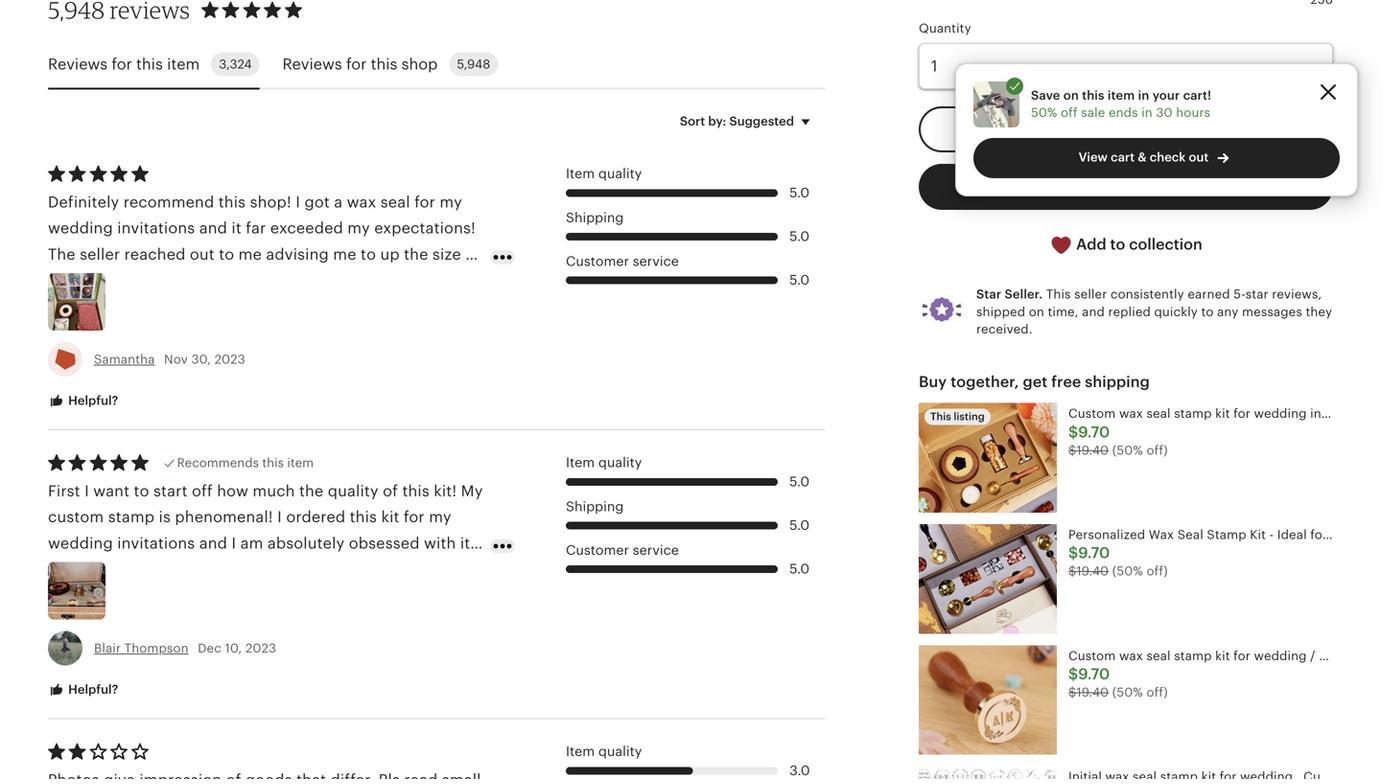 Task type: describe. For each thing, give the bounding box(es) containing it.
earned
[[1188, 287, 1230, 302]]

$ 9.70 $ 19.40 (50% off) for custom wax seal stamp kit for wedding / gift , personalized wax seal stamp kit for wedding , custom wax stamp kit , wax seal kit for gift image at right bottom
[[1069, 666, 1168, 700]]

3 $ from the top
[[1069, 545, 1078, 562]]

for for item
[[112, 56, 132, 73]]

view details of this review photo by blair thompson image
[[48, 563, 106, 620]]

add to collection button
[[919, 221, 1333, 269]]

3 5.0 from the top
[[790, 273, 810, 288]]

3 quality from the top
[[599, 745, 642, 760]]

quickly
[[1155, 305, 1198, 319]]

received.
[[977, 322, 1033, 337]]

hours
[[1176, 106, 1211, 120]]

1 5.0 from the top
[[790, 185, 810, 200]]

item for samantha nov 30, 2023
[[566, 166, 595, 181]]

your
[[1153, 88, 1180, 103]]

this right recommends at the left of the page
[[262, 456, 284, 471]]

dec
[[198, 642, 221, 656]]

customer for blair thompson dec 10, 2023
[[566, 543, 629, 558]]

30
[[1156, 106, 1173, 120]]

this for reviews for this item
[[136, 56, 163, 73]]

view details of this review photo by samantha image
[[48, 273, 106, 331]]

3 item quality from the top
[[566, 745, 642, 760]]

quality for dec 10, 2023
[[599, 455, 642, 471]]

reviews for this shop
[[283, 56, 438, 73]]

out
[[1189, 150, 1209, 165]]

custom wax seal stamp kit for wedding / gift , personalized wax seal stamp kit for wedding , custom wax stamp kit , wax seal kit for gift image
[[919, 646, 1057, 756]]

item quality for samantha nov 30, 2023
[[566, 166, 642, 181]]

3.0
[[790, 764, 810, 779]]

shipping for blair thompson dec 10, 2023
[[566, 499, 624, 514]]

view cart & check out link
[[974, 138, 1340, 179]]

samantha nov 30, 2023
[[94, 353, 245, 367]]

and
[[1082, 305, 1105, 319]]

cart!
[[1183, 88, 1212, 103]]

4 $ from the top
[[1069, 565, 1077, 579]]

on inside this seller consistently earned 5-star reviews, shipped on time, and replied quickly to any messages they received.
[[1029, 305, 1045, 319]]

this listing
[[931, 411, 985, 423]]

off) for personalized wax seal stamp kit - ideal for wedding invitations, gifts, and special occasions, with initial wax seal image at right
[[1147, 565, 1168, 579]]

item for blair thompson dec 10, 2023
[[566, 455, 595, 471]]

1 $ from the top
[[1069, 424, 1078, 441]]

for for shop
[[346, 56, 367, 73]]

1 horizontal spatial item
[[287, 456, 314, 471]]

add to collection
[[1073, 236, 1203, 253]]

helpful? for blair thompson dec 10, 2023
[[65, 683, 118, 698]]

1 off) from the top
[[1147, 444, 1168, 458]]

shop
[[402, 56, 438, 73]]

view cart & check out
[[1079, 150, 1209, 165]]

to inside button
[[1110, 236, 1126, 253]]

cart
[[1111, 150, 1135, 165]]

messages
[[1242, 305, 1303, 319]]

collection
[[1129, 236, 1203, 253]]

quantity
[[919, 21, 972, 36]]

&
[[1138, 150, 1147, 165]]

5,948
[[457, 57, 490, 72]]

they
[[1306, 305, 1333, 319]]

seller
[[1075, 287, 1107, 302]]

star seller.
[[977, 287, 1043, 302]]

customer service for samantha nov 30, 2023
[[566, 254, 679, 269]]

$ 9.70 $ 19.40 (50% off) for personalized wax seal stamp kit - ideal for wedding invitations, gifts, and special occasions, with initial wax seal image at right
[[1069, 545, 1168, 579]]

item for for
[[167, 56, 200, 73]]

shipped
[[977, 305, 1026, 319]]

reviews for this item
[[48, 56, 200, 73]]

service for blair thompson dec 10, 2023
[[633, 543, 679, 558]]

30,
[[191, 353, 211, 367]]

19.40 for custom wax seal stamp kit for wedding / gift , personalized wax seal stamp kit for wedding , custom wax stamp kit , wax seal kit for gift image at right bottom
[[1077, 686, 1109, 700]]

9.70 for personalized wax seal stamp kit - ideal for wedding invitations, gifts, and special occasions, with initial wax seal image at right
[[1078, 545, 1110, 562]]

star
[[1246, 287, 1269, 302]]

helpful? button for blair thompson
[[34, 673, 133, 709]]

this for save on this item in your cart! 50% off sale ends in 30 hours
[[1082, 88, 1105, 103]]

service for samantha nov 30, 2023
[[633, 254, 679, 269]]

thompson
[[124, 642, 189, 656]]

ends
[[1109, 106, 1138, 120]]

blair
[[94, 642, 121, 656]]



Task type: vqa. For each thing, say whether or not it's contained in the screenshot.
Helpful? for Samantha Nov 30, 2023
yes



Task type: locate. For each thing, give the bounding box(es) containing it.
6 $ from the top
[[1069, 686, 1077, 700]]

2 item quality from the top
[[566, 455, 642, 471]]

samantha link
[[94, 353, 155, 367]]

1 vertical spatial helpful?
[[65, 683, 118, 698]]

2023
[[214, 353, 245, 367], [246, 642, 276, 656]]

4 5.0 from the top
[[790, 474, 810, 490]]

nov
[[164, 353, 188, 367]]

0 vertical spatial helpful?
[[65, 394, 118, 408]]

item quality
[[566, 166, 642, 181], [566, 455, 642, 471], [566, 745, 642, 760]]

helpful? down blair
[[65, 683, 118, 698]]

0 vertical spatial item
[[566, 166, 595, 181]]

service
[[633, 254, 679, 269], [633, 543, 679, 558]]

helpful?
[[65, 394, 118, 408], [65, 683, 118, 698]]

1 (50% from the top
[[1113, 444, 1143, 458]]

2 customer from the top
[[566, 543, 629, 558]]

helpful? for samantha nov 30, 2023
[[65, 394, 118, 408]]

1 9.70 from the top
[[1078, 424, 1110, 441]]

9.70
[[1078, 424, 1110, 441], [1078, 545, 1110, 562], [1078, 666, 1110, 684]]

sale
[[1081, 106, 1105, 120]]

this for seller
[[1046, 287, 1071, 302]]

2 (50% from the top
[[1113, 565, 1143, 579]]

$ 9.70 $ 19.40 (50% off)
[[1069, 424, 1168, 458], [1069, 545, 1168, 579], [1069, 666, 1168, 700]]

any
[[1217, 305, 1239, 319]]

1 horizontal spatial to
[[1202, 305, 1214, 319]]

3 $ 9.70 $ 19.40 (50% off) from the top
[[1069, 666, 1168, 700]]

0 vertical spatial (50%
[[1113, 444, 1143, 458]]

1 vertical spatial 9.70
[[1078, 545, 1110, 562]]

1 helpful? from the top
[[65, 394, 118, 408]]

off) for custom wax seal stamp kit for wedding / gift , personalized wax seal stamp kit for wedding , custom wax stamp kit , wax seal kit for gift image at right bottom
[[1147, 686, 1168, 700]]

blair thompson link
[[94, 642, 189, 656]]

item
[[167, 56, 200, 73], [1108, 88, 1135, 103], [287, 456, 314, 471]]

0 vertical spatial off)
[[1147, 444, 1168, 458]]

1 for from the left
[[112, 56, 132, 73]]

1 quality from the top
[[599, 166, 642, 181]]

off
[[1061, 106, 1078, 120]]

1 customer from the top
[[566, 254, 629, 269]]

0 vertical spatial item
[[167, 56, 200, 73]]

1 vertical spatial $ 9.70 $ 19.40 (50% off)
[[1069, 545, 1168, 579]]

helpful? down samantha link
[[65, 394, 118, 408]]

1 vertical spatial service
[[633, 543, 679, 558]]

0 horizontal spatial this
[[931, 411, 951, 423]]

1 vertical spatial item
[[1108, 88, 1135, 103]]

1 customer service from the top
[[566, 254, 679, 269]]

sort
[[680, 114, 705, 129]]

19.40 for personalized wax seal stamp kit - ideal for wedding invitations, gifts, and special occasions, with initial wax seal image at right
[[1077, 565, 1109, 579]]

save
[[1031, 88, 1061, 103]]

to inside this seller consistently earned 5-star reviews, shipped on time, and replied quickly to any messages they received.
[[1202, 305, 1214, 319]]

1 vertical spatial in
[[1142, 106, 1153, 120]]

1 item from the top
[[566, 166, 595, 181]]

off)
[[1147, 444, 1168, 458], [1147, 565, 1168, 579], [1147, 686, 1168, 700]]

0 vertical spatial this
[[1046, 287, 1071, 302]]

item inside save on this item in your cart! 50% off sale ends in 30 hours
[[1108, 88, 1135, 103]]

0 vertical spatial helpful? button
[[34, 384, 133, 419]]

2 vertical spatial item
[[287, 456, 314, 471]]

1 vertical spatial (50%
[[1113, 565, 1143, 579]]

recommends
[[177, 456, 259, 471]]

1 horizontal spatial on
[[1064, 88, 1079, 103]]

together,
[[951, 374, 1019, 391]]

view
[[1079, 150, 1108, 165]]

replied
[[1109, 305, 1151, 319]]

1 vertical spatial shipping
[[566, 499, 624, 514]]

this left shop
[[371, 56, 398, 73]]

1 item quality from the top
[[566, 166, 642, 181]]

recommends this item
[[177, 456, 314, 471]]

0 vertical spatial quality
[[599, 166, 642, 181]]

1 vertical spatial 2023
[[246, 642, 276, 656]]

in
[[1138, 88, 1150, 103], [1142, 106, 1153, 120]]

0 horizontal spatial for
[[112, 56, 132, 73]]

to
[[1110, 236, 1126, 253], [1202, 305, 1214, 319]]

on up off
[[1064, 88, 1079, 103]]

reviews,
[[1272, 287, 1322, 302]]

quality
[[599, 166, 642, 181], [599, 455, 642, 471], [599, 745, 642, 760]]

5-
[[1234, 287, 1246, 302]]

2 customer service from the top
[[566, 543, 679, 558]]

this left 3,324
[[136, 56, 163, 73]]

5.0
[[790, 185, 810, 200], [790, 229, 810, 244], [790, 273, 810, 288], [790, 474, 810, 490], [790, 518, 810, 533], [790, 562, 810, 577]]

1 service from the top
[[633, 254, 679, 269]]

9.70 for custom wax seal stamp kit for wedding / gift , personalized wax seal stamp kit for wedding , custom wax stamp kit , wax seal kit for gift image at right bottom
[[1078, 666, 1110, 684]]

get
[[1023, 374, 1048, 391]]

2 vertical spatial (50%
[[1113, 686, 1143, 700]]

0 vertical spatial on
[[1064, 88, 1079, 103]]

2 vertical spatial item quality
[[566, 745, 642, 760]]

1 19.40 from the top
[[1077, 444, 1109, 458]]

6 5.0 from the top
[[790, 562, 810, 577]]

2 vertical spatial quality
[[599, 745, 642, 760]]

shipping
[[1085, 374, 1150, 391]]

2023 right 30,
[[214, 353, 245, 367]]

3 9.70 from the top
[[1078, 666, 1110, 684]]

1 shipping from the top
[[566, 210, 624, 225]]

2 quality from the top
[[599, 455, 642, 471]]

(50% for custom wax seal stamp kit for wedding / gift , personalized wax seal stamp kit for wedding , custom wax stamp kit , wax seal kit for gift image at right bottom
[[1113, 686, 1143, 700]]

this for reviews for this shop
[[371, 56, 398, 73]]

3 item from the top
[[566, 745, 595, 760]]

customer for samantha nov 30, 2023
[[566, 254, 629, 269]]

0 vertical spatial customer service
[[566, 254, 679, 269]]

1 reviews from the left
[[48, 56, 108, 73]]

1 horizontal spatial for
[[346, 56, 367, 73]]

1 horizontal spatial this
[[1046, 287, 1071, 302]]

(50% for personalized wax seal stamp kit - ideal for wedding invitations, gifts, and special occasions, with initial wax seal image at right
[[1113, 565, 1143, 579]]

2 helpful? button from the top
[[34, 673, 133, 709]]

2 shipping from the top
[[566, 499, 624, 514]]

2 vertical spatial off)
[[1147, 686, 1168, 700]]

item
[[566, 166, 595, 181], [566, 455, 595, 471], [566, 745, 595, 760]]

this inside this seller consistently earned 5-star reviews, shipped on time, and replied quickly to any messages they received.
[[1046, 287, 1071, 302]]

0 horizontal spatial reviews
[[48, 56, 108, 73]]

3 off) from the top
[[1147, 686, 1168, 700]]

on
[[1064, 88, 1079, 103], [1029, 305, 1045, 319]]

this up time,
[[1046, 287, 1071, 302]]

this seller consistently earned 5-star reviews, shipped on time, and replied quickly to any messages they received.
[[977, 287, 1333, 337]]

5 5.0 from the top
[[790, 518, 810, 533]]

tab list containing reviews for this item
[[48, 41, 825, 90]]

3,324
[[219, 57, 252, 72]]

shipping for samantha nov 30, 2023
[[566, 210, 624, 225]]

consistently
[[1111, 287, 1185, 302]]

for
[[112, 56, 132, 73], [346, 56, 367, 73]]

3 (50% from the top
[[1113, 686, 1143, 700]]

item inside tab list
[[167, 56, 200, 73]]

2 $ 9.70 $ 19.40 (50% off) from the top
[[1069, 545, 1168, 579]]

0 vertical spatial to
[[1110, 236, 1126, 253]]

to right "add"
[[1110, 236, 1126, 253]]

item quality for blair thompson dec 10, 2023
[[566, 455, 642, 471]]

1 helpful? button from the top
[[34, 384, 133, 419]]

on inside save on this item in your cart! 50% off sale ends in 30 hours
[[1064, 88, 1079, 103]]

shipping
[[566, 210, 624, 225], [566, 499, 624, 514]]

personalized wax seal stamp kit - ideal for wedding invitations, gifts, and special occasions, with initial wax seal image
[[919, 525, 1057, 634]]

item left 3,324
[[167, 56, 200, 73]]

2 19.40 from the top
[[1077, 565, 1109, 579]]

(50%
[[1113, 444, 1143, 458], [1113, 565, 1143, 579], [1113, 686, 1143, 700]]

time,
[[1048, 305, 1079, 319]]

19.40
[[1077, 444, 1109, 458], [1077, 565, 1109, 579], [1077, 686, 1109, 700]]

buy
[[919, 374, 947, 391]]

1 vertical spatial helpful? button
[[34, 673, 133, 709]]

1 $ 9.70 $ 19.40 (50% off) from the top
[[1069, 424, 1168, 458]]

0 vertical spatial 2023
[[214, 353, 245, 367]]

0 vertical spatial item quality
[[566, 166, 642, 181]]

50%
[[1031, 106, 1058, 120]]

this inside save on this item in your cart! 50% off sale ends in 30 hours
[[1082, 88, 1105, 103]]

customer service for blair thompson dec 10, 2023
[[566, 543, 679, 558]]

helpful? button
[[34, 384, 133, 419], [34, 673, 133, 709]]

2 reviews from the left
[[283, 56, 342, 73]]

2 service from the top
[[633, 543, 679, 558]]

suggested
[[730, 114, 794, 129]]

2023 right 10,
[[246, 642, 276, 656]]

1 vertical spatial off)
[[1147, 565, 1168, 579]]

reviews for reviews for this item
[[48, 56, 108, 73]]

helpful? button for samantha
[[34, 384, 133, 419]]

0 vertical spatial in
[[1138, 88, 1150, 103]]

add
[[1076, 236, 1107, 253]]

2 5.0 from the top
[[790, 229, 810, 244]]

samantha
[[94, 353, 155, 367]]

helpful? button down blair
[[34, 673, 133, 709]]

1 vertical spatial customer service
[[566, 543, 679, 558]]

this for listing
[[931, 411, 951, 423]]

initial wax seal stamp kit for wedding , custom wax stamp kit for wedding gift , personalized wax seal kit , custom letter wax seal stamp image
[[919, 767, 1057, 780]]

2 helpful? from the top
[[65, 683, 118, 698]]

$
[[1069, 424, 1078, 441], [1069, 444, 1077, 458], [1069, 545, 1078, 562], [1069, 565, 1077, 579], [1069, 666, 1078, 684], [1069, 686, 1077, 700]]

by:
[[708, 114, 727, 129]]

2 item from the top
[[566, 455, 595, 471]]

0 vertical spatial 9.70
[[1078, 424, 1110, 441]]

item right recommends at the left of the page
[[287, 456, 314, 471]]

0 horizontal spatial item
[[167, 56, 200, 73]]

in left your
[[1138, 88, 1150, 103]]

0 vertical spatial shipping
[[566, 210, 624, 225]]

on down seller.
[[1029, 305, 1045, 319]]

1 vertical spatial on
[[1029, 305, 1045, 319]]

2 horizontal spatial item
[[1108, 88, 1135, 103]]

3 19.40 from the top
[[1077, 686, 1109, 700]]

save on this item in your cart! 50% off sale ends in 30 hours
[[1031, 88, 1212, 120]]

blair thompson dec 10, 2023
[[94, 642, 276, 656]]

reviews
[[48, 56, 108, 73], [283, 56, 342, 73]]

2 vertical spatial $ 9.70 $ 19.40 (50% off)
[[1069, 666, 1168, 700]]

item up ends
[[1108, 88, 1135, 103]]

2 off) from the top
[[1147, 565, 1168, 579]]

star
[[977, 287, 1002, 302]]

0 vertical spatial $ 9.70 $ 19.40 (50% off)
[[1069, 424, 1168, 458]]

this
[[1046, 287, 1071, 302], [931, 411, 951, 423]]

5 $ from the top
[[1069, 666, 1078, 684]]

0 vertical spatial 19.40
[[1077, 444, 1109, 458]]

this left listing on the right bottom of the page
[[931, 411, 951, 423]]

2 $ from the top
[[1069, 444, 1077, 458]]

2 9.70 from the top
[[1078, 545, 1110, 562]]

free
[[1052, 374, 1081, 391]]

seller.
[[1005, 287, 1043, 302]]

helpful? button down samantha link
[[34, 384, 133, 419]]

to down earned on the right top
[[1202, 305, 1214, 319]]

1 horizontal spatial reviews
[[283, 56, 342, 73]]

1 vertical spatial item quality
[[566, 455, 642, 471]]

1 vertical spatial item
[[566, 455, 595, 471]]

quality for nov 30, 2023
[[599, 166, 642, 181]]

2 vertical spatial 19.40
[[1077, 686, 1109, 700]]

custom wax seal stamp kit for wedding invitation , custom wax stamp kit for gift , wax seal kit , initial wax seal stamp custom for gift image
[[919, 404, 1057, 513]]

0 horizontal spatial on
[[1029, 305, 1045, 319]]

sort by: suggested button
[[666, 101, 832, 142]]

tab list
[[48, 41, 825, 90]]

10,
[[225, 642, 242, 656]]

1 vertical spatial customer
[[566, 543, 629, 558]]

reviews for reviews for this shop
[[283, 56, 342, 73]]

1 vertical spatial 19.40
[[1077, 565, 1109, 579]]

1 vertical spatial quality
[[599, 455, 642, 471]]

0 vertical spatial customer
[[566, 254, 629, 269]]

0 horizontal spatial to
[[1110, 236, 1126, 253]]

1 vertical spatial to
[[1202, 305, 1214, 319]]

2 vertical spatial 9.70
[[1078, 666, 1110, 684]]

buy together, get free shipping
[[919, 374, 1150, 391]]

1 vertical spatial this
[[931, 411, 951, 423]]

check
[[1150, 150, 1186, 165]]

2 for from the left
[[346, 56, 367, 73]]

item for on
[[1108, 88, 1135, 103]]

this
[[136, 56, 163, 73], [371, 56, 398, 73], [1082, 88, 1105, 103], [262, 456, 284, 471]]

this up sale
[[1082, 88, 1105, 103]]

listing
[[954, 411, 985, 423]]

customer
[[566, 254, 629, 269], [566, 543, 629, 558]]

in left 30
[[1142, 106, 1153, 120]]

0 vertical spatial service
[[633, 254, 679, 269]]

customer service
[[566, 254, 679, 269], [566, 543, 679, 558]]

sort by: suggested
[[680, 114, 794, 129]]

2 vertical spatial item
[[566, 745, 595, 760]]



